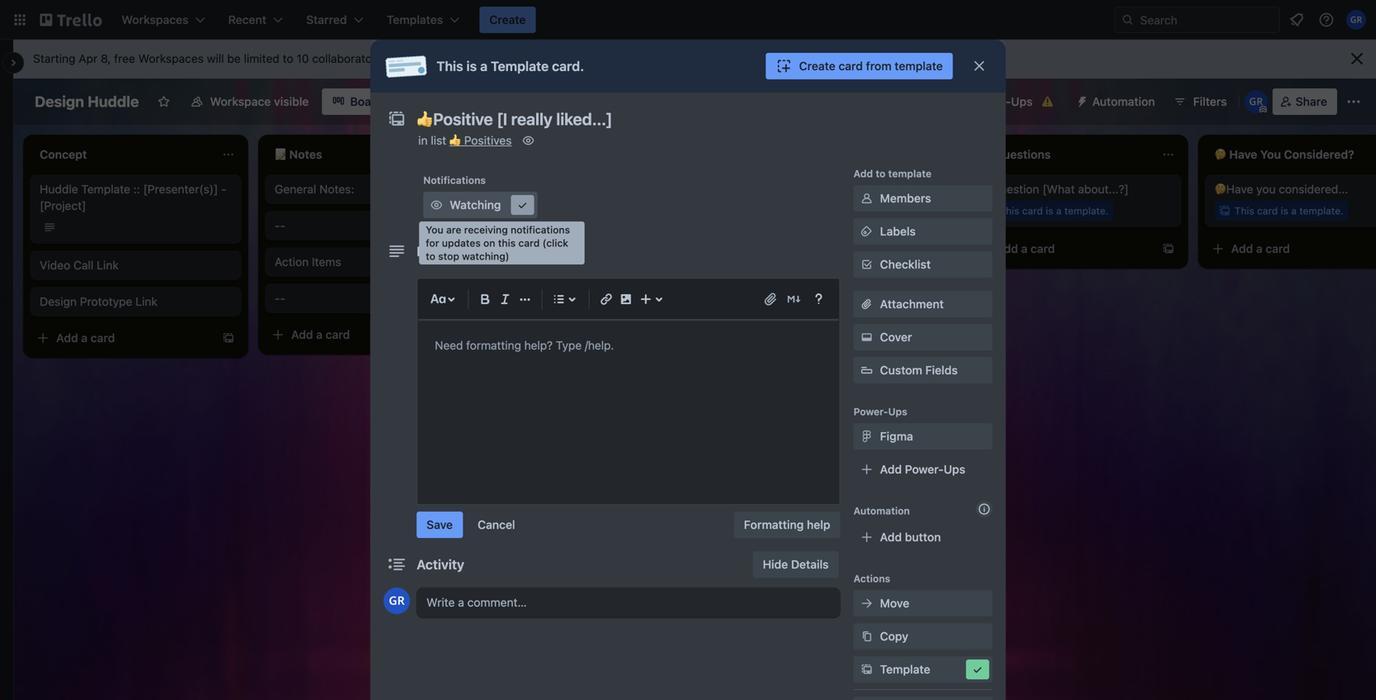 Task type: locate. For each thing, give the bounding box(es) containing it.
is for 🤔have you considered...
[[1281, 205, 1289, 217]]

board
[[350, 95, 383, 108]]

1 this card is a template. from the left
[[530, 205, 639, 217]]

card inside create card from template button
[[839, 59, 863, 73]]

power-
[[972, 95, 1011, 108], [854, 406, 888, 418], [905, 463, 944, 477]]

0 vertical spatial template
[[491, 58, 549, 74]]

sm image right 'power-ups' button
[[1069, 89, 1092, 112]]

starting apr 8, free workspaces will be limited to 10 collaborators. learn more about collaborator limits
[[33, 52, 582, 65]]

0 horizontal spatial power-
[[854, 406, 888, 418]]

add a card down 'you'
[[1231, 242, 1290, 256]]

cover link
[[854, 324, 993, 351]]

customize views image
[[401, 94, 417, 110]]

link right the call
[[97, 259, 119, 272]]

card.
[[552, 58, 584, 74]]

design inside text box
[[35, 93, 84, 110]]

template
[[491, 58, 549, 74], [81, 182, 130, 196], [880, 663, 930, 677]]

0 vertical spatial power-
[[972, 95, 1011, 108]]

None text field
[[408, 104, 955, 134]]

1 vertical spatial power-ups
[[854, 406, 908, 418]]

1 vertical spatial greg robinson (gregrobinson96) image
[[1244, 90, 1268, 113]]

lists image
[[549, 290, 569, 310]]

0 vertical spatial link
[[97, 259, 119, 272]]

sm image inside cover link
[[859, 329, 875, 346]]

8,
[[101, 52, 111, 65]]

1 -- from the top
[[275, 219, 285, 233]]

sm image up you
[[428, 197, 445, 214]]

1 vertical spatial --
[[275, 292, 285, 305]]

2 horizontal spatial to
[[876, 168, 886, 180]]

add a card down the 🙋question
[[996, 242, 1055, 256]]

editor toolbar toolbar
[[425, 286, 832, 313]]

1 vertical spatial -- link
[[275, 290, 467, 307]]

👎negative [i'm not sure about...]
[[745, 182, 922, 196]]

sm image inside the move link
[[859, 596, 875, 612]]

this card is a template. down the 🤔have you considered... link
[[1235, 205, 1344, 217]]

automation left filters button
[[1092, 95, 1155, 108]]

receiving
[[464, 224, 508, 236]]

liked...]
[[608, 182, 648, 196]]

add a card for add a card button for create from template… icon associated with action items
[[291, 328, 350, 342]]

2 vertical spatial to
[[426, 251, 435, 262]]

1 vertical spatial to
[[876, 168, 886, 180]]

4 template. from the left
[[1300, 205, 1344, 217]]

is down 🤔have you considered...
[[1281, 205, 1289, 217]]

👎negative [i'm not sure about...] link
[[745, 181, 937, 198]]

this for 🙋question [what about...?]
[[1000, 205, 1019, 217]]

is for 👍positive [i really liked...]
[[576, 205, 583, 217]]

template. down 👍positive [i really liked...] link
[[595, 205, 639, 217]]

0 notifications image
[[1287, 10, 1307, 30]]

1 vertical spatial huddle
[[40, 182, 78, 196]]

3 this card is a template. from the left
[[1000, 205, 1109, 217]]

sm image right not
[[859, 190, 875, 207]]

sm image for labels
[[859, 223, 875, 240]]

sm image left the copy
[[859, 629, 875, 646]]

figma
[[880, 430, 913, 444]]

positives
[[464, 134, 512, 147]]

this down the 🙋question
[[1000, 205, 1019, 217]]

power-ups inside button
[[972, 95, 1033, 108]]

add a card button for create from template… icon associated with action items
[[265, 322, 447, 348]]

2 horizontal spatial ups
[[1011, 95, 1033, 108]]

power-ups
[[972, 95, 1033, 108], [854, 406, 908, 418]]

🤔have you considered... link
[[1215, 181, 1376, 198]]

labels link
[[854, 218, 993, 245]]

a down [what
[[1056, 205, 1062, 217]]

2 this card is a template. from the left
[[765, 205, 874, 217]]

is for 🙋question [what about...?]
[[1046, 205, 1054, 217]]

sm image for automation
[[1069, 89, 1092, 112]]

create card from template
[[799, 59, 943, 73]]

items
[[312, 255, 341, 269]]

about...?]
[[1078, 182, 1129, 196]]

-
[[221, 182, 227, 196], [275, 219, 280, 233], [280, 219, 285, 233], [275, 292, 280, 305], [280, 292, 285, 305]]

this for 👍positive [i really liked...]
[[530, 205, 549, 217]]

1 horizontal spatial power-
[[905, 463, 944, 477]]

huddle up [project]
[[40, 182, 78, 196]]

template inside huddle template :: [presenter(s)] - [project]
[[81, 182, 130, 196]]

10
[[297, 52, 309, 65]]

sm image left labels
[[859, 223, 875, 240]]

0 horizontal spatial ups
[[888, 406, 908, 418]]

[presenter(s)]
[[143, 182, 218, 196]]

0 vertical spatial huddle
[[88, 93, 139, 110]]

link down video call link link
[[136, 295, 158, 309]]

card inside you are receiving notifications for updates on this card (click to stop watching)
[[518, 238, 540, 249]]

--
[[275, 219, 285, 233], [275, 292, 285, 305]]

1 horizontal spatial to
[[426, 251, 435, 262]]

🙋question
[[980, 182, 1039, 196]]

link for design prototype link
[[136, 295, 158, 309]]

add inside button
[[880, 531, 902, 545]]

template up the about...]
[[888, 168, 932, 180]]

0 vertical spatial design
[[35, 93, 84, 110]]

to up the about...]
[[876, 168, 886, 180]]

greg robinson (gregrobinson96) image right filters
[[1244, 90, 1268, 113]]

open help dialog image
[[809, 290, 829, 310]]

huddle inside huddle template :: [presenter(s)] - [project]
[[40, 182, 78, 196]]

-- link down action items link
[[275, 290, 467, 307]]

0 horizontal spatial automation
[[854, 506, 910, 517]]

0 horizontal spatial template
[[81, 182, 130, 196]]

sm image down copy link
[[859, 662, 875, 679]]

to
[[283, 52, 293, 65], [876, 168, 886, 180], [426, 251, 435, 262]]

huddle
[[88, 93, 139, 110], [40, 182, 78, 196]]

create from template… image
[[927, 242, 940, 256], [457, 329, 470, 342], [222, 332, 235, 345]]

1 vertical spatial design
[[40, 295, 77, 309]]

this card is a template. down '🙋question [what about...?]'
[[1000, 205, 1109, 217]]

2 horizontal spatial template
[[880, 663, 930, 677]]

ups inside button
[[1011, 95, 1033, 108]]

add down action items
[[291, 328, 313, 342]]

0 vertical spatial template
[[895, 59, 943, 73]]

this
[[437, 58, 463, 74], [530, 205, 549, 217], [765, 205, 784, 217], [1000, 205, 1019, 217], [1235, 205, 1255, 217]]

1 horizontal spatial link
[[136, 295, 158, 309]]

0 vertical spatial power-ups
[[972, 95, 1033, 108]]

limits
[[553, 52, 582, 65]]

1 horizontal spatial create
[[799, 59, 836, 73]]

1 horizontal spatial ups
[[944, 463, 965, 477]]

template down the copy
[[880, 663, 930, 677]]

Write a comment text field
[[417, 588, 840, 618]]

this up notifications
[[530, 205, 549, 217]]

template right from
[[895, 59, 943, 73]]

add left button
[[880, 531, 902, 545]]

learn
[[389, 52, 419, 65]]

sm image left figma
[[859, 429, 875, 445]]

1 horizontal spatial huddle
[[88, 93, 139, 110]]

show menu image
[[1346, 94, 1362, 110]]

2 vertical spatial template
[[880, 663, 930, 677]]

this is a template card.
[[437, 58, 584, 74]]

huddle down 8,
[[88, 93, 139, 110]]

0 horizontal spatial link
[[97, 259, 119, 272]]

1 horizontal spatial create from template… image
[[457, 329, 470, 342]]

sm image down copy link
[[969, 662, 986, 679]]

0 horizontal spatial to
[[283, 52, 293, 65]]

create for create
[[489, 13, 526, 26]]

0 vertical spatial --
[[275, 219, 285, 233]]

cancel button
[[468, 512, 525, 539]]

watching button
[[423, 192, 538, 218]]

huddle template :: [presenter(s)] - [project]
[[40, 182, 227, 213]]

sm image inside 'members' link
[[859, 190, 875, 207]]

sm image for members
[[859, 190, 875, 207]]

move
[[880, 597, 910, 611]]

add a card down design prototype link
[[56, 331, 115, 345]]

[i'm
[[807, 182, 827, 196]]

design down starting
[[35, 93, 84, 110]]

[project]
[[40, 199, 86, 213]]

to down the for
[[426, 251, 435, 262]]

search image
[[1121, 13, 1135, 26]]

a
[[480, 58, 488, 74], [586, 205, 592, 217], [821, 205, 827, 217], [1056, 205, 1062, 217], [1291, 205, 1297, 217], [551, 242, 558, 256], [1021, 242, 1028, 256], [1256, 242, 1263, 256], [316, 328, 323, 342], [81, 331, 88, 345]]

add a card button for create from template… icon for design prototype link
[[30, 325, 212, 352]]

is down 👍positive [i really liked...]
[[576, 205, 583, 217]]

template. down considered...
[[1300, 205, 1344, 217]]

sm image left cover
[[859, 329, 875, 346]]

1 vertical spatial automation
[[854, 506, 910, 517]]

greg robinson (gregrobinson96) image
[[1346, 10, 1366, 30], [1244, 90, 1268, 113]]

automation button
[[1069, 89, 1165, 115]]

🤔have you considered...
[[1215, 182, 1348, 196]]

design down video
[[40, 295, 77, 309]]

for
[[426, 238, 439, 249]]

actions
[[854, 574, 891, 585]]

add down the 🙋question
[[996, 242, 1018, 256]]

action items
[[275, 255, 341, 269]]

is down '🙋question [what about...?]'
[[1046, 205, 1054, 217]]

👍positive [i really liked...]
[[510, 182, 648, 196]]

Search field
[[1135, 7, 1279, 32]]

-- down action
[[275, 292, 285, 305]]

watching
[[450, 198, 501, 212]]

image image
[[616, 290, 636, 310]]

template. down 👎negative [i'm not sure about...] 'link'
[[830, 205, 874, 217]]

2 horizontal spatial power-
[[972, 95, 1011, 108]]

cancel
[[478, 518, 515, 532]]

create for create card from template
[[799, 59, 836, 73]]

sm image
[[520, 132, 537, 149], [859, 190, 875, 207], [514, 197, 531, 214], [859, 329, 875, 346], [859, 596, 875, 612], [859, 662, 875, 679]]

add to template
[[854, 168, 932, 180]]

template left ::
[[81, 182, 130, 196]]

0 horizontal spatial create from template… image
[[222, 332, 235, 345]]

1 template. from the left
[[595, 205, 639, 217]]

add a card button down [what
[[970, 236, 1152, 262]]

-- for 2nd -- "link" from the top of the page
[[275, 292, 285, 305]]

sm image right positives
[[520, 132, 537, 149]]

this right "learn"
[[437, 58, 463, 74]]

template inside button
[[880, 663, 930, 677]]

a down really
[[586, 205, 592, 217]]

1 horizontal spatial power-ups
[[972, 95, 1033, 108]]

to left 10
[[283, 52, 293, 65]]

1 horizontal spatial greg robinson (gregrobinson96) image
[[1346, 10, 1366, 30]]

sm image inside "watching" button
[[428, 197, 445, 214]]

4 this card is a template. from the left
[[1235, 205, 1344, 217]]

learn more about collaborator limits link
[[389, 52, 582, 65]]

1 vertical spatial ups
[[888, 406, 908, 418]]

video call link
[[40, 259, 119, 272]]

italic ⌘i image
[[495, 290, 515, 310]]

sm image inside copy link
[[859, 629, 875, 646]]

custom fields button
[[854, 362, 993, 379]]

0 vertical spatial automation
[[1092, 95, 1155, 108]]

0 vertical spatial create
[[489, 13, 526, 26]]

add a card down notifications
[[526, 242, 585, 256]]

sm image inside template button
[[969, 662, 986, 679]]

add up sure
[[854, 168, 873, 180]]

a down 'you'
[[1256, 242, 1263, 256]]

template down 'create' button
[[491, 58, 549, 74]]

1 vertical spatial template
[[888, 168, 932, 180]]

design
[[35, 93, 84, 110], [40, 295, 77, 309]]

this down the 🤔have
[[1235, 205, 1255, 217]]

sm image down the actions in the right bottom of the page
[[859, 596, 875, 612]]

workspaces
[[138, 52, 204, 65]]

Board name text field
[[26, 89, 147, 115]]

a down the 🤔have you considered... link
[[1291, 205, 1297, 217]]

create left from
[[799, 59, 836, 73]]

checklist
[[880, 258, 931, 271]]

starting
[[33, 52, 76, 65]]

video
[[40, 259, 70, 272]]

0 horizontal spatial power-ups
[[854, 406, 908, 418]]

👍positive [i really liked...] link
[[510, 181, 702, 198]]

filters button
[[1169, 89, 1232, 115]]

workspace visible
[[210, 95, 309, 108]]

create inside the primary element
[[489, 13, 526, 26]]

template
[[895, 59, 943, 73], [888, 168, 932, 180]]

0 vertical spatial greg robinson (gregrobinson96) image
[[1346, 10, 1366, 30]]

star or unstar board image
[[157, 95, 170, 108]]

1 horizontal spatial automation
[[1092, 95, 1155, 108]]

a down items
[[316, 328, 323, 342]]

sm image inside "watching" button
[[514, 197, 531, 214]]

2 vertical spatial power-
[[905, 463, 944, 477]]

add a card down items
[[291, 328, 350, 342]]

greg robinson (gregrobinson96) image right open information menu image
[[1346, 10, 1366, 30]]

list
[[431, 134, 446, 147]]

1 vertical spatial link
[[136, 295, 158, 309]]

0 horizontal spatial huddle
[[40, 182, 78, 196]]

add a card button down action items link
[[265, 322, 447, 348]]

0 vertical spatial to
[[283, 52, 293, 65]]

this card is a template.
[[530, 205, 639, 217], [765, 205, 874, 217], [1000, 205, 1109, 217], [1235, 205, 1344, 217]]

to inside you are receiving notifications for updates on this card (click to stop watching)
[[426, 251, 435, 262]]

template. for 🤔have you considered...
[[1300, 205, 1344, 217]]

bold ⌘b image
[[475, 290, 495, 310]]

create up collaborator
[[489, 13, 526, 26]]

1 vertical spatial template
[[81, 182, 130, 196]]

add button button
[[854, 525, 993, 551]]

sm image
[[1069, 89, 1092, 112], [428, 197, 445, 214], [859, 223, 875, 240], [859, 429, 875, 445], [859, 629, 875, 646], [969, 662, 986, 679]]

formatting help
[[744, 518, 830, 532]]

save button
[[417, 512, 463, 539]]

move link
[[854, 591, 993, 617]]

stop
[[438, 251, 459, 262]]

this card is a template. down 👍positive [i really liked...]
[[530, 205, 639, 217]]

-- up action
[[275, 219, 285, 233]]

sm image down '👍positive'
[[514, 197, 531, 214]]

text styles image
[[428, 290, 448, 310]]

link for video call link
[[97, 259, 119, 272]]

sm image inside labels link
[[859, 223, 875, 240]]

huddle template :: [presenter(s)] - [project] link
[[40, 181, 232, 214]]

2 -- from the top
[[275, 292, 285, 305]]

automation up add button
[[854, 506, 910, 517]]

watching)
[[462, 251, 509, 262]]

0 vertical spatial ups
[[1011, 95, 1033, 108]]

0 horizontal spatial create
[[489, 13, 526, 26]]

hide details
[[763, 558, 829, 572]]

3 template. from the left
[[1065, 205, 1109, 217]]

notifications
[[423, 175, 486, 186]]

0 horizontal spatial greg robinson (gregrobinson96) image
[[1244, 90, 1268, 113]]

sm image inside automation button
[[1069, 89, 1092, 112]]

0 vertical spatial -- link
[[275, 218, 467, 234]]

add a card button down design prototype link link
[[30, 325, 212, 352]]

this card is a template. for 🙋question
[[1000, 205, 1109, 217]]

1 vertical spatial create
[[799, 59, 836, 73]]

sm image inside template button
[[859, 662, 875, 679]]

-- link down general notes: link
[[275, 218, 467, 234]]

this down 👎negative
[[765, 205, 784, 217]]

are
[[446, 224, 461, 236]]

2 -- link from the top
[[275, 290, 467, 307]]

this card is a template. down [i'm
[[765, 205, 874, 217]]

in list 👍 positives
[[418, 134, 512, 147]]

template. down 🙋question [what about...?] link
[[1065, 205, 1109, 217]]

template.
[[595, 205, 639, 217], [830, 205, 874, 217], [1065, 205, 1109, 217], [1300, 205, 1344, 217]]



Task type: vqa. For each thing, say whether or not it's contained in the screenshot.
LEARN
yes



Task type: describe. For each thing, give the bounding box(es) containing it.
sm image for template
[[859, 662, 875, 679]]

sm image for figma
[[859, 429, 875, 445]]

description
[[417, 244, 489, 259]]

workspace
[[210, 95, 271, 108]]

filters
[[1193, 95, 1227, 108]]

more formatting image
[[515, 290, 535, 310]]

design for design prototype link
[[40, 295, 77, 309]]

add power-ups
[[880, 463, 965, 477]]

add a card for add a card button over link icon
[[526, 242, 585, 256]]

attach and insert link image
[[763, 291, 779, 308]]

will
[[207, 52, 224, 65]]

power-ups button
[[939, 89, 1066, 115]]

add a card button up link icon
[[500, 236, 682, 262]]

on
[[483, 238, 495, 249]]

sm image for watching
[[428, 197, 445, 214]]

add down the 🤔have
[[1231, 242, 1253, 256]]

👍
[[449, 134, 461, 147]]

a right more
[[480, 58, 488, 74]]

create from template… image for action items
[[457, 329, 470, 342]]

🙋question [what about...?] link
[[980, 181, 1172, 198]]

notifications
[[511, 224, 570, 236]]

about
[[452, 52, 483, 65]]

huddle inside text box
[[88, 93, 139, 110]]

-- for 2nd -- "link" from the bottom of the page
[[275, 219, 285, 233]]

hide details link
[[753, 552, 839, 578]]

free
[[114, 52, 135, 65]]

a down the 🙋question
[[1021, 242, 1028, 256]]

share
[[1296, 95, 1327, 108]]

👍positive
[[510, 182, 563, 196]]

not
[[831, 182, 848, 196]]

template inside button
[[895, 59, 943, 73]]

1 -- link from the top
[[275, 218, 467, 234]]

add down notifications
[[526, 242, 548, 256]]

formatting help link
[[734, 512, 840, 539]]

custom fields
[[880, 364, 958, 377]]

automation inside button
[[1092, 95, 1155, 108]]

1 vertical spatial power-
[[854, 406, 888, 418]]

add button
[[880, 531, 941, 545]]

updates
[[442, 238, 481, 249]]

call
[[73, 259, 94, 272]]

(click
[[542, 238, 568, 249]]

this
[[498, 238, 516, 249]]

🙋question [what about...?]
[[980, 182, 1129, 196]]

primary element
[[0, 0, 1376, 40]]

action
[[275, 255, 309, 269]]

template. for 🙋question [what about...?]
[[1065, 205, 1109, 217]]

Main content area, start typing to enter text. text field
[[435, 336, 822, 356]]

sure
[[851, 182, 874, 196]]

add down figma
[[880, 463, 902, 477]]

open information menu image
[[1318, 12, 1335, 28]]

this card is a template. for 🤔have
[[1235, 205, 1344, 217]]

members
[[880, 192, 931, 205]]

you
[[426, 224, 444, 236]]

prototype
[[80, 295, 132, 309]]

more
[[422, 52, 449, 65]]

2 horizontal spatial create from template… image
[[927, 242, 940, 256]]

collaborators.
[[312, 52, 385, 65]]

you are receiving notifications for updates on this card (click to stop watching)
[[426, 224, 570, 262]]

in
[[418, 134, 428, 147]]

labels
[[880, 225, 916, 238]]

sm image for move
[[859, 596, 875, 612]]

share button
[[1273, 89, 1337, 115]]

save
[[427, 518, 453, 532]]

add a card for add a card button related to create from template… icon for design prototype link
[[56, 331, 115, 345]]

general notes:
[[275, 182, 354, 196]]

1 horizontal spatial template
[[491, 58, 549, 74]]

hide
[[763, 558, 788, 572]]

attachment button
[[854, 291, 993, 318]]

this for 🤔have you considered...
[[1235, 205, 1255, 217]]

[i
[[566, 182, 573, 196]]

you
[[1257, 182, 1276, 196]]

limited
[[244, 52, 280, 65]]

collaborator
[[486, 52, 550, 65]]

is down [i'm
[[811, 205, 818, 217]]

sm image for copy
[[859, 629, 875, 646]]

add a card for add a card button underneath the 🤔have you considered... link
[[1231, 242, 1290, 256]]

video call link link
[[40, 257, 232, 274]]

design prototype link
[[40, 295, 158, 309]]

general
[[275, 182, 316, 196]]

checklist button
[[854, 252, 993, 278]]

button
[[905, 531, 941, 545]]

add power-ups link
[[854, 457, 993, 483]]

template. for 👍positive [i really liked...]
[[595, 205, 639, 217]]

2 template. from the left
[[830, 205, 874, 217]]

design huddle
[[35, 93, 139, 110]]

design prototype link link
[[40, 294, 232, 310]]

this card is a template. for 👍positive
[[530, 205, 639, 217]]

apr
[[79, 52, 98, 65]]

add a card for add a card button for create from template… image on the right top
[[996, 242, 1055, 256]]

👍 positives link
[[449, 134, 512, 147]]

link image
[[596, 290, 616, 310]]

add a card button for create from template… image on the right top
[[970, 236, 1152, 262]]

power- inside button
[[972, 95, 1011, 108]]

a down design prototype link
[[81, 331, 88, 345]]

[what
[[1043, 182, 1075, 196]]

view markdown image
[[786, 291, 802, 308]]

create from template… image for design prototype link
[[222, 332, 235, 345]]

attachment
[[880, 298, 944, 311]]

create from template… image
[[1162, 242, 1175, 256]]

a down [i'm
[[821, 205, 827, 217]]

add down design prototype link
[[56, 331, 78, 345]]

copy link
[[854, 624, 993, 650]]

sm image for cover
[[859, 329, 875, 346]]

greg robinson (gregrobinson96) image
[[384, 588, 410, 615]]

- inside huddle template :: [presenter(s)] - [project]
[[221, 182, 227, 196]]

activity
[[417, 557, 464, 573]]

🤔have
[[1215, 182, 1253, 196]]

action items link
[[275, 254, 467, 271]]

is right more
[[467, 58, 477, 74]]

a down notifications
[[551, 242, 558, 256]]

from
[[866, 59, 892, 73]]

design for design huddle
[[35, 93, 84, 110]]

create card from template button
[[766, 53, 953, 79]]

notes:
[[319, 182, 354, 196]]

2 vertical spatial ups
[[944, 463, 965, 477]]

add a card button down the 🤔have you considered... link
[[1205, 236, 1376, 262]]

fields
[[926, 364, 958, 377]]

cover
[[880, 331, 912, 344]]



